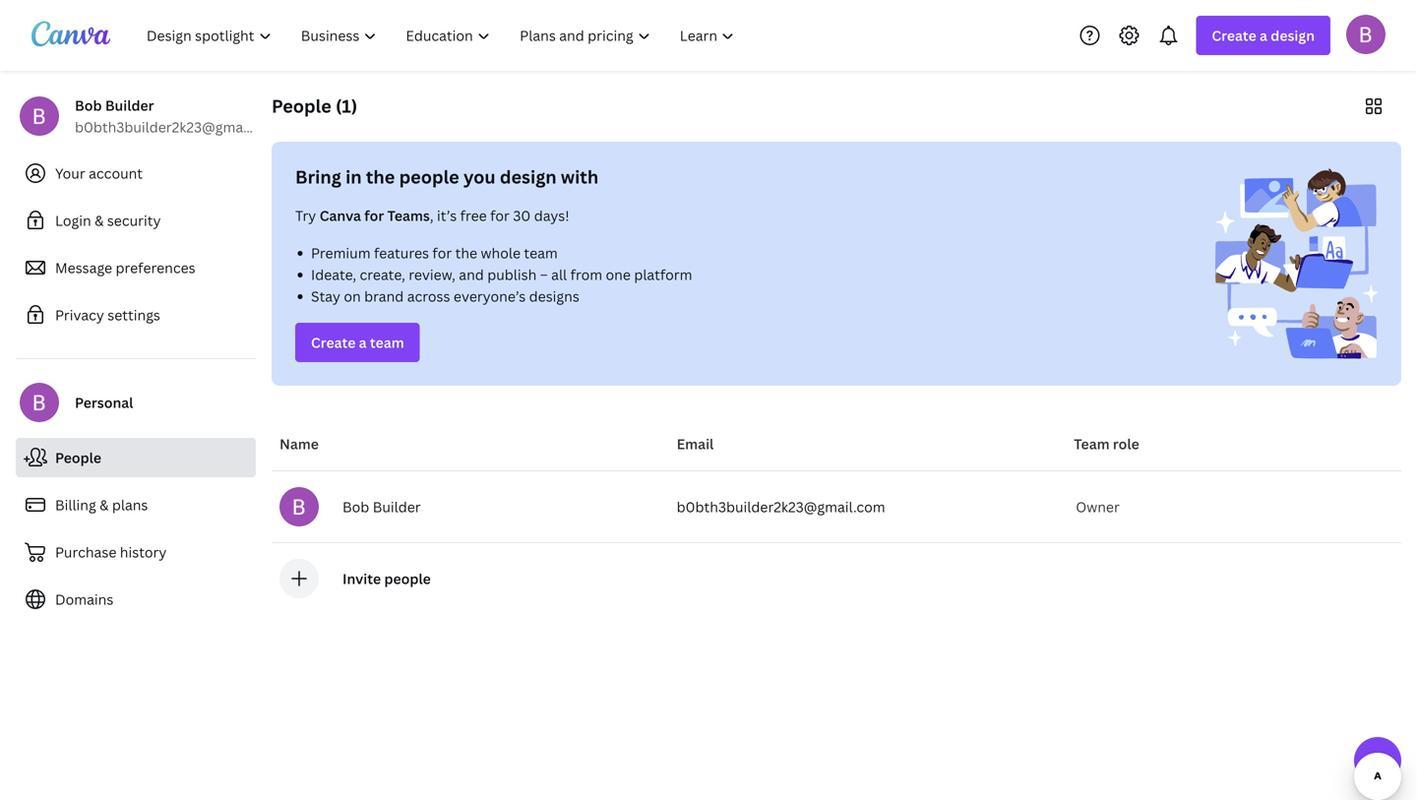 Task type: vqa. For each thing, say whether or not it's contained in the screenshot.
Dark
no



Task type: describe. For each thing, give the bounding box(es) containing it.
message preferences link
[[16, 248, 256, 287]]

1 vertical spatial people
[[384, 569, 431, 588]]

create a team
[[311, 333, 404, 352]]

domains
[[55, 590, 113, 609]]

invite people
[[342, 569, 431, 588]]

it's
[[437, 206, 457, 225]]

invite
[[342, 569, 381, 588]]

billing & plans
[[55, 495, 148, 514]]

review,
[[409, 265, 455, 284]]

message preferences
[[55, 258, 195, 277]]

ideate,
[[311, 265, 356, 284]]

whole
[[481, 244, 521, 262]]

history
[[120, 543, 167, 561]]

one
[[606, 265, 631, 284]]

builder for bob builder b0bth3builder2k23@gmail.com
[[105, 96, 154, 115]]

bob builder
[[342, 497, 421, 516]]

stay
[[311, 287, 340, 306]]

2 horizontal spatial for
[[490, 206, 510, 225]]

privacy
[[55, 306, 104, 324]]

owner button
[[1074, 487, 1129, 526]]

design inside "dropdown button"
[[1271, 26, 1315, 45]]

purchase history
[[55, 543, 167, 561]]

message
[[55, 258, 112, 277]]

privacy settings link
[[16, 295, 256, 335]]

features
[[374, 244, 429, 262]]

security
[[107, 211, 161, 230]]

create a design
[[1212, 26, 1315, 45]]

premium features for the whole team ideate, create, review, and publish – all from one platform stay on brand across everyone's designs
[[311, 244, 692, 306]]

everyone's
[[454, 287, 526, 306]]

0 horizontal spatial b0bth3builder2k23@gmail.com
[[75, 118, 283, 136]]

(1)
[[336, 94, 357, 118]]

people (1)
[[272, 94, 357, 118]]

a for design
[[1260, 26, 1267, 45]]

–
[[540, 265, 548, 284]]

purchase
[[55, 543, 116, 561]]

team role
[[1074, 434, 1139, 453]]

invite people button
[[342, 569, 431, 588]]

team inside the premium features for the whole team ideate, create, review, and publish – all from one platform stay on brand across everyone's designs
[[524, 244, 558, 262]]

publish
[[487, 265, 537, 284]]

your account link
[[16, 154, 256, 193]]

billing
[[55, 495, 96, 514]]

& for login
[[95, 211, 104, 230]]

builder for bob builder
[[373, 497, 421, 516]]

bob builder b0bth3builder2k23@gmail.com
[[75, 96, 283, 136]]

the inside the premium features for the whole team ideate, create, review, and publish – all from one platform stay on brand across everyone's designs
[[455, 244, 477, 262]]

with
[[561, 165, 598, 189]]

1 vertical spatial b0bth3builder2k23@gmail.com
[[677, 497, 885, 516]]

all
[[551, 265, 567, 284]]

login & security link
[[16, 201, 256, 240]]

list containing premium features for the whole team
[[295, 242, 821, 307]]

billing & plans link
[[16, 485, 256, 525]]

login & security
[[55, 211, 161, 230]]

on
[[344, 287, 361, 306]]

purchase history link
[[16, 532, 256, 572]]

for for teams
[[364, 206, 384, 225]]

teams
[[387, 206, 430, 225]]

bob for bob builder
[[342, 497, 369, 516]]

email
[[677, 434, 714, 453]]

people for people (1)
[[272, 94, 331, 118]]

login
[[55, 211, 91, 230]]

your account
[[55, 164, 143, 183]]

your
[[55, 164, 85, 183]]

plans
[[112, 495, 148, 514]]



Task type: locate. For each thing, give the bounding box(es) containing it.
1 horizontal spatial design
[[1271, 26, 1315, 45]]

team
[[524, 244, 558, 262], [370, 333, 404, 352]]

1 vertical spatial create
[[311, 333, 356, 352]]

bob for bob builder b0bth3builder2k23@gmail.com
[[75, 96, 102, 115]]

team up –
[[524, 244, 558, 262]]

preferences
[[116, 258, 195, 277]]

create
[[1212, 26, 1256, 45], [311, 333, 356, 352]]

design left bob builder image
[[1271, 26, 1315, 45]]

top level navigation element
[[134, 16, 751, 55]]

owner
[[1076, 497, 1120, 516]]

domains link
[[16, 580, 256, 619]]

create a team button
[[295, 323, 420, 362]]

create for create a team
[[311, 333, 356, 352]]

0 horizontal spatial people
[[55, 448, 101, 467]]

1 vertical spatial builder
[[373, 497, 421, 516]]

0 vertical spatial design
[[1271, 26, 1315, 45]]

0 horizontal spatial design
[[500, 165, 557, 189]]

& right login
[[95, 211, 104, 230]]

&
[[95, 211, 104, 230], [100, 495, 109, 514]]

platform
[[634, 265, 692, 284]]

1 horizontal spatial builder
[[373, 497, 421, 516]]

0 horizontal spatial builder
[[105, 96, 154, 115]]

1 horizontal spatial the
[[455, 244, 477, 262]]

1 vertical spatial &
[[100, 495, 109, 514]]

role
[[1113, 434, 1139, 453]]

privacy settings
[[55, 306, 160, 324]]

bob inside bob builder b0bth3builder2k23@gmail.com
[[75, 96, 102, 115]]

1 vertical spatial the
[[455, 244, 477, 262]]

name
[[279, 434, 319, 453]]

people for people
[[55, 448, 101, 467]]

personal
[[75, 393, 133, 412]]

team inside button
[[370, 333, 404, 352]]

for left 30
[[490, 206, 510, 225]]

in
[[345, 165, 362, 189]]

0 vertical spatial &
[[95, 211, 104, 230]]

brand
[[364, 287, 404, 306]]

bob up invite
[[342, 497, 369, 516]]

1 horizontal spatial for
[[432, 244, 452, 262]]

bring
[[295, 165, 341, 189]]

builder inside bob builder b0bth3builder2k23@gmail.com
[[105, 96, 154, 115]]

account
[[89, 164, 143, 183]]

0 vertical spatial builder
[[105, 96, 154, 115]]

bob
[[75, 96, 102, 115], [342, 497, 369, 516]]

,
[[430, 206, 434, 225]]

0 horizontal spatial the
[[366, 165, 395, 189]]

from
[[570, 265, 602, 284]]

a inside button
[[359, 333, 367, 352]]

design up 30
[[500, 165, 557, 189]]

people up "billing"
[[55, 448, 101, 467]]

& for billing
[[100, 495, 109, 514]]

the right in
[[366, 165, 395, 189]]

builder up invite people button
[[373, 497, 421, 516]]

1 horizontal spatial b0bth3builder2k23@gmail.com
[[677, 497, 885, 516]]

people right invite
[[384, 569, 431, 588]]

for up review,
[[432, 244, 452, 262]]

people left (1)
[[272, 94, 331, 118]]

settings
[[108, 306, 160, 324]]

premium
[[311, 244, 371, 262]]

0 vertical spatial people
[[399, 165, 459, 189]]

the
[[366, 165, 395, 189], [455, 244, 477, 262]]

create inside "dropdown button"
[[1212, 26, 1256, 45]]

1 vertical spatial people
[[55, 448, 101, 467]]

bring in the people you design with
[[295, 165, 598, 189]]

create for create a design
[[1212, 26, 1256, 45]]

builder up your account link
[[105, 96, 154, 115]]

try canva for teams , it's free for 30 days!
[[295, 206, 569, 225]]

& left plans
[[100, 495, 109, 514]]

0 horizontal spatial a
[[359, 333, 367, 352]]

1 horizontal spatial a
[[1260, 26, 1267, 45]]

for
[[364, 206, 384, 225], [490, 206, 510, 225], [432, 244, 452, 262]]

1 horizontal spatial people
[[272, 94, 331, 118]]

0 vertical spatial team
[[524, 244, 558, 262]]

you
[[463, 165, 496, 189]]

create inside button
[[311, 333, 356, 352]]

across
[[407, 287, 450, 306]]

builder
[[105, 96, 154, 115], [373, 497, 421, 516]]

designs
[[529, 287, 579, 306]]

1 vertical spatial a
[[359, 333, 367, 352]]

for right canva
[[364, 206, 384, 225]]

0 vertical spatial create
[[1212, 26, 1256, 45]]

free
[[460, 206, 487, 225]]

try
[[295, 206, 316, 225]]

create,
[[360, 265, 405, 284]]

people
[[272, 94, 331, 118], [55, 448, 101, 467]]

0 horizontal spatial bob
[[75, 96, 102, 115]]

and
[[459, 265, 484, 284]]

people
[[399, 165, 459, 189], [384, 569, 431, 588]]

team
[[1074, 434, 1110, 453]]

a for team
[[359, 333, 367, 352]]

list
[[295, 242, 821, 307]]

canva
[[320, 206, 361, 225]]

1 horizontal spatial team
[[524, 244, 558, 262]]

1 vertical spatial design
[[500, 165, 557, 189]]

0 vertical spatial b0bth3builder2k23@gmail.com
[[75, 118, 283, 136]]

1 horizontal spatial bob
[[342, 497, 369, 516]]

0 vertical spatial people
[[272, 94, 331, 118]]

0 vertical spatial bob
[[75, 96, 102, 115]]

1 horizontal spatial create
[[1212, 26, 1256, 45]]

0 vertical spatial the
[[366, 165, 395, 189]]

people link
[[16, 438, 256, 477]]

a
[[1260, 26, 1267, 45], [359, 333, 367, 352]]

the up and at the left top
[[455, 244, 477, 262]]

30
[[513, 206, 531, 225]]

for for the
[[432, 244, 452, 262]]

0 horizontal spatial create
[[311, 333, 356, 352]]

1 vertical spatial team
[[370, 333, 404, 352]]

bob up your account
[[75, 96, 102, 115]]

1 vertical spatial bob
[[342, 497, 369, 516]]

create a design button
[[1196, 16, 1330, 55]]

0 horizontal spatial for
[[364, 206, 384, 225]]

a inside "dropdown button"
[[1260, 26, 1267, 45]]

design
[[1271, 26, 1315, 45], [500, 165, 557, 189]]

0 horizontal spatial team
[[370, 333, 404, 352]]

0 vertical spatial a
[[1260, 26, 1267, 45]]

bob builder image
[[1346, 15, 1386, 54]]

for inside the premium features for the whole team ideate, create, review, and publish – all from one platform stay on brand across everyone's designs
[[432, 244, 452, 262]]

team down brand
[[370, 333, 404, 352]]

days!
[[534, 206, 569, 225]]

b0bth3builder2k23@gmail.com
[[75, 118, 283, 136], [677, 497, 885, 516]]

people up ,
[[399, 165, 459, 189]]



